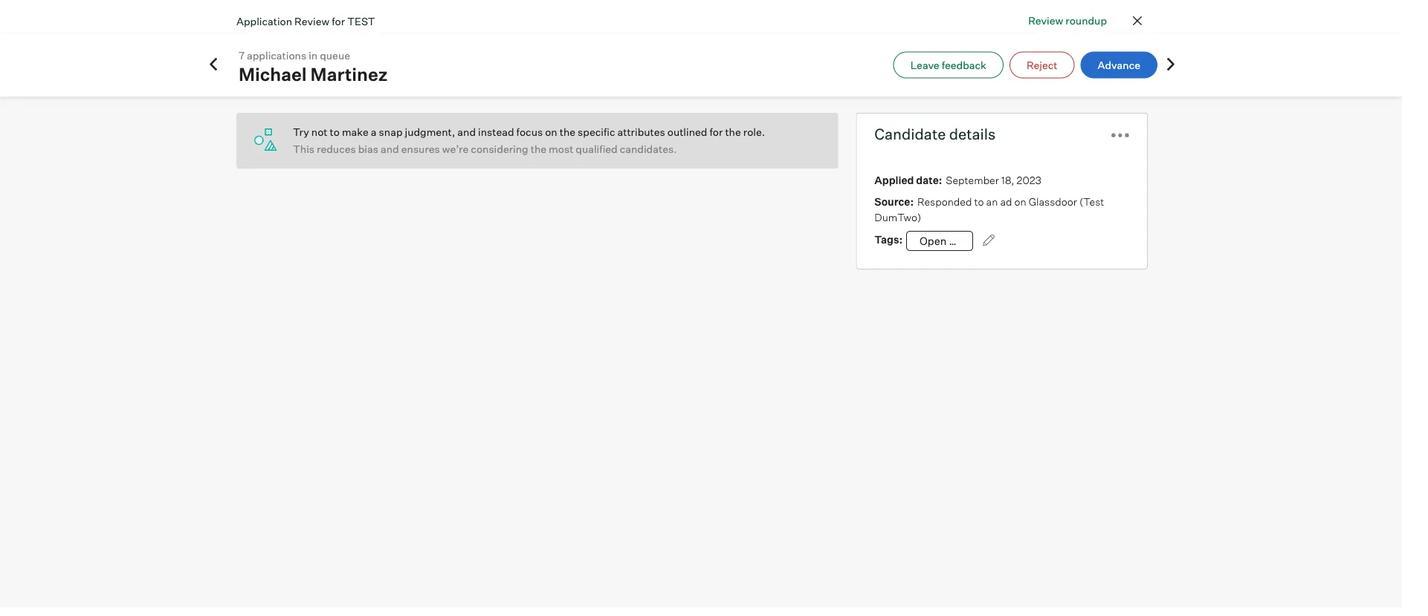 Task type: locate. For each thing, give the bounding box(es) containing it.
application
[[236, 14, 292, 27]]

candidates.
[[620, 143, 677, 156]]

this
[[293, 143, 315, 156]]

the up most
[[560, 126, 576, 139]]

1 horizontal spatial on
[[1015, 195, 1027, 208]]

and
[[458, 126, 476, 139], [381, 143, 399, 156]]

1 horizontal spatial review
[[1028, 14, 1063, 27]]

1 vertical spatial for
[[710, 126, 723, 139]]

make
[[342, 126, 369, 139]]

on inside the responded to an ad on glassdoor (test dumtwo)
[[1015, 195, 1027, 208]]

a
[[371, 126, 377, 139]]

review up in
[[295, 14, 330, 27]]

review
[[1028, 14, 1063, 27], [295, 14, 330, 27]]

application review for test
[[236, 14, 375, 27]]

0 horizontal spatial to
[[330, 126, 340, 139]]

to right not
[[330, 126, 340, 139]]

for right outlined
[[710, 126, 723, 139]]

1 vertical spatial on
[[1015, 195, 1027, 208]]

0 vertical spatial to
[[330, 126, 340, 139]]

feedback
[[942, 58, 987, 71]]

previous element
[[206, 57, 221, 73]]

the down focus on the top of page
[[531, 143, 547, 156]]

0 vertical spatial and
[[458, 126, 476, 139]]

reject
[[1027, 58, 1058, 71]]

an
[[986, 195, 998, 208]]

for
[[332, 14, 345, 27], [710, 126, 723, 139]]

next element
[[1164, 57, 1179, 73]]

outlined
[[668, 126, 707, 139]]

september
[[946, 174, 999, 187]]

applied date: september 18, 2023
[[875, 174, 1042, 187]]

try
[[293, 126, 309, 139]]

0 vertical spatial on
[[545, 126, 557, 139]]

1 horizontal spatial to
[[974, 195, 984, 208]]

try not to make a snap judgment, and instead focus on the specific attributes outlined for the role. this reduces bias and ensures we're considering the most qualified candidates.
[[293, 126, 765, 156]]

review left 'roundup'
[[1028, 14, 1063, 27]]

the left role.
[[725, 126, 741, 139]]

2 horizontal spatial the
[[725, 126, 741, 139]]

on
[[545, 126, 557, 139], [1015, 195, 1027, 208]]

0 horizontal spatial and
[[381, 143, 399, 156]]

instead
[[478, 126, 514, 139]]

on up most
[[545, 126, 557, 139]]

to left the an
[[974, 195, 984, 208]]

not
[[311, 126, 328, 139]]

the
[[560, 126, 576, 139], [725, 126, 741, 139], [531, 143, 547, 156]]

next image
[[1164, 57, 1179, 72]]

close image
[[1129, 12, 1147, 30]]

2023
[[1017, 174, 1042, 187]]

and down the snap
[[381, 143, 399, 156]]

queue
[[320, 49, 350, 62]]

glassdoor
[[1029, 195, 1077, 208]]

to
[[330, 126, 340, 139], [974, 195, 984, 208]]

1 vertical spatial and
[[381, 143, 399, 156]]

on right ad
[[1015, 195, 1027, 208]]

dumtwo)
[[875, 211, 921, 224]]

judgment,
[[405, 126, 455, 139]]

date:
[[916, 174, 942, 187]]

0 horizontal spatial for
[[332, 14, 345, 27]]

1 horizontal spatial for
[[710, 126, 723, 139]]

we're
[[442, 143, 469, 156]]

0 horizontal spatial on
[[545, 126, 557, 139]]

for left "test"
[[332, 14, 345, 27]]

responded to an ad on glassdoor (test dumtwo)
[[875, 195, 1104, 224]]

candidate actions element
[[1112, 121, 1129, 147]]

1 vertical spatial to
[[974, 195, 984, 208]]

and up "we're"
[[458, 126, 476, 139]]

7
[[239, 49, 245, 62]]

add a candidate tag image
[[983, 235, 995, 246]]

candidate details
[[875, 125, 996, 144]]



Task type: describe. For each thing, give the bounding box(es) containing it.
test
[[347, 14, 375, 27]]

applied
[[875, 174, 914, 187]]

martinez
[[311, 63, 388, 86]]

responded
[[918, 195, 972, 208]]

advance button
[[1081, 52, 1158, 78]]

on inside try not to make a snap judgment, and instead focus on the specific attributes outlined for the role. this reduces bias and ensures we're considering the most qualified candidates.
[[545, 126, 557, 139]]

1 horizontal spatial and
[[458, 126, 476, 139]]

details
[[949, 125, 996, 144]]

reject button
[[1010, 52, 1075, 78]]

0 horizontal spatial the
[[531, 143, 547, 156]]

most
[[549, 143, 574, 156]]

source:
[[875, 195, 914, 208]]

in
[[309, 49, 318, 62]]

michael
[[239, 63, 307, 86]]

leave feedback
[[911, 58, 987, 71]]

michael martinez link
[[239, 63, 388, 86]]

reduces
[[317, 143, 356, 156]]

leave feedback button
[[894, 52, 1004, 78]]

0 horizontal spatial review
[[295, 14, 330, 27]]

specific
[[578, 126, 615, 139]]

to inside try not to make a snap judgment, and instead focus on the specific attributes outlined for the role. this reduces bias and ensures we're considering the most qualified candidates.
[[330, 126, 340, 139]]

advance
[[1098, 58, 1141, 71]]

to inside the responded to an ad on glassdoor (test dumtwo)
[[974, 195, 984, 208]]

attributes
[[618, 126, 665, 139]]

tags:
[[875, 233, 903, 246]]

0 vertical spatial for
[[332, 14, 345, 27]]

roundup
[[1066, 14, 1107, 27]]

ad
[[1000, 195, 1012, 208]]

considering
[[471, 143, 528, 156]]

1 horizontal spatial the
[[560, 126, 576, 139]]

7 applications in queue michael martinez
[[239, 49, 388, 86]]

candidate
[[875, 125, 946, 144]]

ensures
[[401, 143, 440, 156]]

applications
[[247, 49, 306, 62]]

role.
[[743, 126, 765, 139]]

18,
[[1002, 174, 1015, 187]]

review roundup link
[[1028, 13, 1107, 28]]

previous image
[[206, 57, 221, 72]]

for inside try not to make a snap judgment, and instead focus on the specific attributes outlined for the role. this reduces bias and ensures we're considering the most qualified candidates.
[[710, 126, 723, 139]]

candidate actions image
[[1112, 133, 1129, 138]]

focus
[[516, 126, 543, 139]]

bias
[[358, 143, 378, 156]]

qualified
[[576, 143, 618, 156]]

(test
[[1080, 195, 1104, 208]]

snap
[[379, 126, 403, 139]]

review roundup
[[1028, 14, 1107, 27]]

leave
[[911, 58, 940, 71]]



Task type: vqa. For each thing, say whether or not it's contained in the screenshot.
STATUS for Test Status
no



